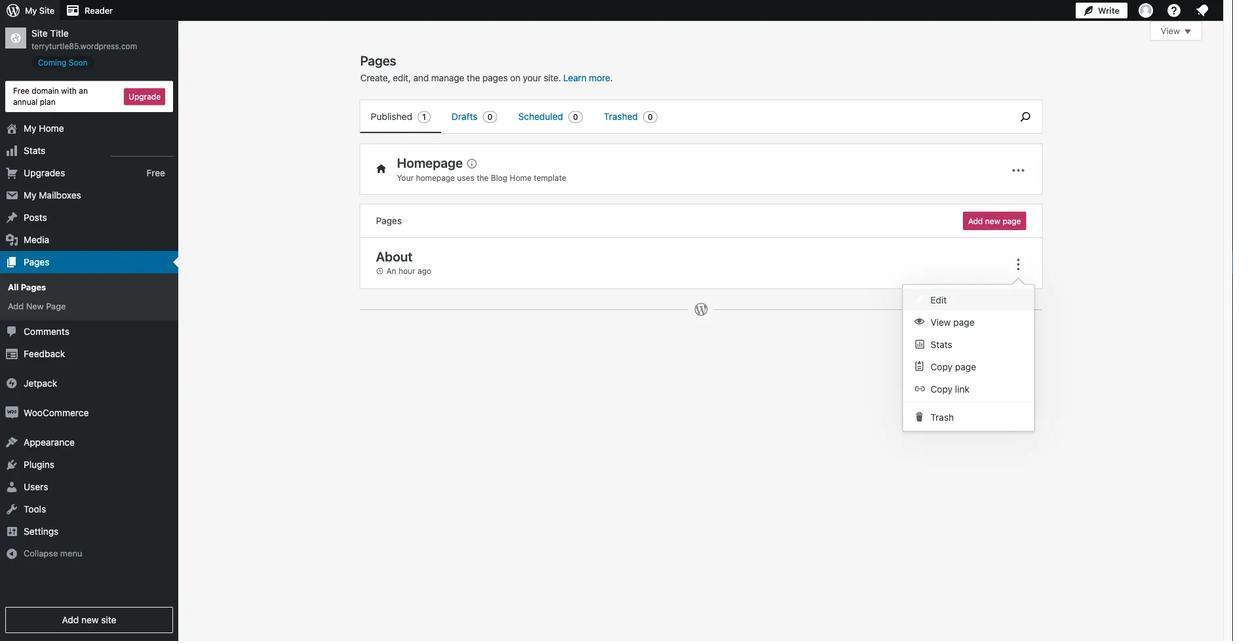Task type: vqa. For each thing, say whether or not it's contained in the screenshot.
"Manage your sites" 'icon'
no



Task type: locate. For each thing, give the bounding box(es) containing it.
img image inside jetpack 'link'
[[5, 377, 18, 390]]

my left reader link
[[25, 6, 37, 15]]

1 vertical spatial site
[[31, 28, 48, 39]]

1 vertical spatial view
[[931, 317, 951, 328]]

woocommerce
[[24, 407, 89, 418]]

1 vertical spatial menu
[[903, 285, 1034, 431]]

menu inside tooltip
[[903, 285, 1034, 431]]

help image
[[1167, 3, 1182, 18]]

1 vertical spatial page
[[954, 317, 975, 328]]

my
[[25, 6, 37, 15], [24, 123, 36, 134], [24, 190, 36, 201]]

2 vertical spatial add
[[62, 615, 79, 626]]

copy link button
[[903, 377, 1034, 400]]

img image
[[5, 377, 18, 390], [5, 406, 18, 419]]

add for add new page
[[8, 301, 24, 311]]

0 for drafts
[[488, 112, 493, 122]]

your
[[523, 72, 541, 83]]

2 0 from the left
[[573, 112, 578, 122]]

my profile image
[[1139, 3, 1153, 18]]

2 copy from the top
[[931, 384, 953, 394]]

your homepage uses the blog home template
[[397, 173, 566, 182]]

pages up create,
[[360, 52, 397, 68]]

1 vertical spatial an
[[387, 267, 396, 276]]

2 img image from the top
[[5, 406, 18, 419]]

home right blog
[[510, 173, 532, 182]]

1 horizontal spatial free
[[147, 168, 165, 178]]

2 vertical spatial my
[[24, 190, 36, 201]]

3 0 from the left
[[648, 112, 653, 122]]

add
[[969, 216, 983, 226], [8, 301, 24, 311], [62, 615, 79, 626]]

page inside add new page link
[[1003, 216, 1021, 226]]

free inside free domain with an annual plan
[[13, 86, 29, 95]]

new inside main content
[[985, 216, 1001, 226]]

1 horizontal spatial view
[[1161, 26, 1180, 36]]

copy left link
[[931, 384, 953, 394]]

highest hourly views 0 image
[[111, 148, 173, 157]]

view left 'closed' icon
[[1161, 26, 1180, 36]]

stats inside button
[[931, 339, 953, 350]]

tooltip
[[896, 278, 1035, 432]]

view for view
[[1161, 26, 1180, 36]]

learn more
[[563, 72, 610, 83]]

1 vertical spatial add
[[8, 301, 24, 311]]

template
[[534, 173, 566, 182]]

0 vertical spatial stats
[[24, 145, 45, 156]]

view down edit
[[931, 317, 951, 328]]

1 vertical spatial copy
[[931, 384, 953, 394]]

add new page link
[[0, 297, 178, 315]]

coming soon
[[38, 58, 88, 67]]

ago
[[418, 267, 432, 276]]

my down annual plan at the left
[[24, 123, 36, 134]]

trash button
[[903, 406, 1034, 428]]

uses
[[457, 173, 475, 182]]

collapse
[[24, 548, 58, 558]]

0 right drafts
[[488, 112, 493, 122]]

copy up copy link
[[931, 361, 953, 372]]

0 for scheduled
[[573, 112, 578, 122]]

1 vertical spatial free
[[147, 168, 165, 178]]

0
[[488, 112, 493, 122], [573, 112, 578, 122], [648, 112, 653, 122]]

1 horizontal spatial home
[[510, 173, 532, 182]]

site left title
[[31, 28, 48, 39]]

1 horizontal spatial 0
[[573, 112, 578, 122]]

more information image
[[466, 157, 477, 169]]

0 right scheduled
[[573, 112, 578, 122]]

an right with
[[79, 86, 88, 95]]

img image for woocommerce
[[5, 406, 18, 419]]

stats down my home
[[24, 145, 45, 156]]

0 vertical spatial menu
[[360, 100, 1003, 133]]

view inside tooltip
[[931, 317, 951, 328]]

0 horizontal spatial free
[[13, 86, 29, 95]]

add new page
[[8, 301, 66, 311]]

1 vertical spatial img image
[[5, 406, 18, 419]]

pages down media
[[24, 257, 49, 268]]

0 vertical spatial copy
[[931, 361, 953, 372]]

1 copy from the top
[[931, 361, 953, 372]]

1 vertical spatial stats
[[931, 339, 953, 350]]

homepage
[[416, 173, 455, 182]]

0 vertical spatial img image
[[5, 377, 18, 390]]

comments link
[[0, 320, 178, 343]]

my for my home
[[24, 123, 36, 134]]

0 vertical spatial new
[[985, 216, 1001, 226]]

site up title
[[39, 6, 54, 15]]

new for site
[[81, 615, 99, 626]]

1 vertical spatial my
[[24, 123, 36, 134]]

site title terryturtle85.wordpress.com
[[31, 28, 137, 51]]

plugins
[[24, 459, 54, 470]]

tooltip containing edit
[[896, 278, 1035, 432]]

the left blog
[[477, 173, 489, 182]]

appearance link
[[0, 431, 178, 453]]

add for add new page
[[969, 216, 983, 226]]

menu containing edit
[[903, 285, 1034, 431]]

pages up new
[[21, 282, 46, 292]]

all pages link
[[0, 278, 178, 297]]

menu
[[360, 100, 1003, 133], [903, 285, 1034, 431]]

my site
[[25, 6, 54, 15]]

media
[[24, 234, 49, 245]]

free
[[13, 86, 29, 95], [147, 168, 165, 178]]

jetpack
[[24, 378, 57, 389]]

0 vertical spatial add
[[969, 216, 983, 226]]

copy
[[931, 361, 953, 372], [931, 384, 953, 394]]

.
[[610, 72, 613, 83]]

pages up about link
[[376, 215, 402, 226]]

reader link
[[60, 0, 118, 21]]

menu
[[60, 548, 82, 558]]

page inside copy page link
[[955, 361, 976, 372]]

copy page
[[931, 361, 976, 372]]

0 horizontal spatial stats
[[24, 145, 45, 156]]

an
[[79, 86, 88, 95], [387, 267, 396, 276]]

1 0 from the left
[[488, 112, 493, 122]]

2 horizontal spatial 0
[[648, 112, 653, 122]]

manage your notifications image
[[1195, 3, 1211, 18]]

2 vertical spatial page
[[955, 361, 976, 372]]

published
[[371, 111, 412, 122]]

None search field
[[1010, 100, 1042, 133]]

copy link
[[931, 384, 970, 394]]

an down about link
[[387, 267, 396, 276]]

0 horizontal spatial add
[[8, 301, 24, 311]]

1 horizontal spatial an
[[387, 267, 396, 276]]

img image inside woocommerce "link"
[[5, 406, 18, 419]]

woocommerce link
[[0, 402, 178, 424]]

0 horizontal spatial an
[[79, 86, 88, 95]]

page inside view page button
[[954, 317, 975, 328]]

0 vertical spatial view
[[1161, 26, 1180, 36]]

2 horizontal spatial add
[[969, 216, 983, 226]]

page up copy link button
[[955, 361, 976, 372]]

manage
[[431, 72, 464, 83]]

menu containing published
[[360, 100, 1003, 133]]

home down annual plan at the left
[[39, 123, 64, 134]]

settings
[[24, 526, 59, 537]]

soon
[[69, 58, 88, 67]]

img image left woocommerce
[[5, 406, 18, 419]]

home inside main content
[[510, 173, 532, 182]]

view
[[1161, 26, 1180, 36], [931, 317, 951, 328]]

1 horizontal spatial new
[[985, 216, 1001, 226]]

free for free domain with an annual plan
[[13, 86, 29, 95]]

0 vertical spatial free
[[13, 86, 29, 95]]

0 vertical spatial my
[[25, 6, 37, 15]]

1 horizontal spatial add
[[62, 615, 79, 626]]

0 horizontal spatial new
[[81, 615, 99, 626]]

main content
[[360, 21, 1203, 330]]

0 right the "trashed"
[[648, 112, 653, 122]]

menu inside main content
[[360, 100, 1003, 133]]

0 horizontal spatial 0
[[488, 112, 493, 122]]

site
[[39, 6, 54, 15], [31, 28, 48, 39]]

free down highest hourly views 0 image at the top of the page
[[147, 168, 165, 178]]

feedback
[[24, 348, 65, 359]]

view inside main content
[[1161, 26, 1180, 36]]

add inside main content
[[969, 216, 983, 226]]

upgrades
[[24, 168, 65, 178]]

your
[[397, 173, 414, 182]]

0 vertical spatial an
[[79, 86, 88, 95]]

terryturtle85.wordpress.com
[[31, 41, 137, 51]]

1
[[422, 112, 426, 122]]

site inside site title terryturtle85.wordpress.com
[[31, 28, 48, 39]]

0 horizontal spatial home
[[39, 123, 64, 134]]

pages
[[360, 52, 397, 68], [376, 215, 402, 226], [24, 257, 49, 268], [21, 282, 46, 292]]

the
[[467, 72, 480, 83], [477, 173, 489, 182]]

1 vertical spatial the
[[477, 173, 489, 182]]

0 vertical spatial page
[[1003, 216, 1021, 226]]

new
[[985, 216, 1001, 226], [81, 615, 99, 626]]

new
[[26, 301, 44, 311]]

drafts
[[452, 111, 478, 122]]

stats link
[[0, 140, 178, 162]]

with
[[61, 86, 77, 95]]

domain
[[32, 86, 59, 95]]

link
[[955, 384, 970, 394]]

1 vertical spatial new
[[81, 615, 99, 626]]

copy inside button
[[931, 384, 953, 394]]

trashed
[[604, 111, 638, 122]]

an hour ago
[[387, 267, 432, 276]]

img image for jetpack
[[5, 377, 18, 390]]

comments
[[24, 326, 69, 337]]

view page button
[[903, 310, 1034, 333]]

my up "posts"
[[24, 190, 36, 201]]

hour
[[399, 267, 416, 276]]

1 vertical spatial home
[[510, 173, 532, 182]]

0 vertical spatial the
[[467, 72, 480, 83]]

free up annual plan at the left
[[13, 86, 29, 95]]

users
[[24, 481, 48, 492]]

collapse menu
[[24, 548, 82, 558]]

my mailboxes
[[24, 190, 81, 201]]

all
[[8, 282, 19, 292]]

img image left jetpack
[[5, 377, 18, 390]]

the left the pages
[[467, 72, 480, 83]]

1 img image from the top
[[5, 377, 18, 390]]

edit button
[[903, 288, 1034, 310]]

write
[[1098, 6, 1120, 15]]

0 horizontal spatial view
[[931, 317, 951, 328]]

stats down the view page
[[931, 339, 953, 350]]

scheduled
[[518, 111, 563, 122]]

page up stats button at bottom right
[[954, 317, 975, 328]]

1 horizontal spatial stats
[[931, 339, 953, 350]]

page up toggle menu image
[[1003, 216, 1021, 226]]



Task type: describe. For each thing, give the bounding box(es) containing it.
posts link
[[0, 207, 178, 229]]

edit
[[931, 294, 947, 305]]

copy for copy link
[[931, 384, 953, 394]]

main content containing pages
[[360, 21, 1203, 330]]

pages
[[483, 72, 508, 83]]

edit,
[[393, 72, 411, 83]]

open search image
[[1010, 109, 1042, 125]]

homepage
[[397, 155, 463, 170]]

view button
[[1150, 21, 1203, 41]]

write link
[[1076, 0, 1128, 21]]

appearance
[[24, 437, 75, 448]]

free for free
[[147, 168, 165, 178]]

upgrade button
[[124, 88, 165, 105]]

collapse menu link
[[0, 543, 178, 564]]

all pages
[[8, 282, 46, 292]]

media link
[[0, 229, 178, 251]]

my mailboxes link
[[0, 184, 178, 207]]

annual plan
[[13, 97, 56, 106]]

settings link
[[0, 520, 178, 543]]

jetpack link
[[0, 372, 178, 394]]

feedback link
[[0, 343, 178, 365]]

page for copy page
[[955, 361, 976, 372]]

learn more link
[[563, 72, 610, 83]]

trash
[[931, 412, 954, 423]]

toggle menu image
[[1011, 163, 1027, 178]]

blog
[[491, 173, 508, 182]]

time image
[[1227, 50, 1233, 62]]

reader
[[85, 6, 113, 15]]

coming
[[38, 58, 66, 67]]

pages inside the pages create, edit, and manage the pages on your site. learn more .
[[360, 52, 397, 68]]

view for view page
[[931, 317, 951, 328]]

on
[[510, 72, 521, 83]]

copy for copy page
[[931, 361, 953, 372]]

add for add new site
[[62, 615, 79, 626]]

closed image
[[1185, 30, 1191, 34]]

add new site
[[62, 615, 116, 626]]

0 for trashed
[[648, 112, 653, 122]]

none search field inside main content
[[1010, 100, 1042, 133]]

create,
[[360, 72, 390, 83]]

my site link
[[0, 0, 60, 21]]

pages create, edit, and manage the pages on your site. learn more .
[[360, 52, 613, 83]]

0 vertical spatial home
[[39, 123, 64, 134]]

my for my mailboxes
[[24, 190, 36, 201]]

about
[[376, 249, 413, 264]]

add new site link
[[5, 607, 173, 633]]

view page
[[931, 317, 975, 328]]

toggle menu image
[[1011, 257, 1027, 272]]

the inside the pages create, edit, and manage the pages on your site. learn more .
[[467, 72, 480, 83]]

add new page link
[[963, 212, 1027, 230]]

tools
[[24, 504, 46, 514]]

upgrade
[[129, 92, 161, 101]]

homepage link
[[397, 155, 483, 170]]

add new page
[[969, 216, 1021, 226]]

page for view page
[[954, 317, 975, 328]]

0 vertical spatial site
[[39, 6, 54, 15]]

users link
[[0, 476, 178, 498]]

mailboxes
[[39, 190, 81, 201]]

my for my site
[[25, 6, 37, 15]]

title
[[50, 28, 69, 39]]

an hour ago link
[[376, 265, 439, 277]]

copy page link
[[903, 355, 1034, 377]]

page
[[46, 301, 66, 311]]

tools link
[[0, 498, 178, 520]]

plugins link
[[0, 453, 178, 476]]

my home
[[24, 123, 64, 134]]

about link
[[376, 249, 413, 264]]

posts
[[24, 212, 47, 223]]

pages link
[[0, 251, 178, 274]]

and
[[413, 72, 429, 83]]

site
[[101, 615, 116, 626]]

my home link
[[0, 117, 178, 140]]

an inside free domain with an annual plan
[[79, 86, 88, 95]]

site.
[[544, 72, 561, 83]]

free domain with an annual plan
[[13, 86, 88, 106]]

new for page
[[985, 216, 1001, 226]]



